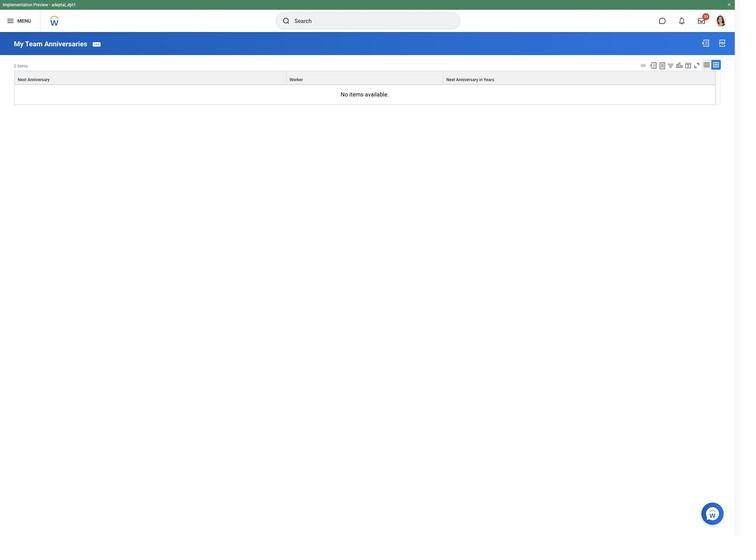 Task type: describe. For each thing, give the bounding box(es) containing it.
justify image
[[6, 17, 15, 25]]

-
[[49, 2, 51, 7]]

my
[[14, 40, 24, 48]]

no items available to be tagged image
[[640, 62, 648, 69]]

notifications large image
[[679, 17, 686, 24]]

team
[[25, 40, 43, 48]]

toolbar inside the my team anniversaries main content
[[639, 60, 721, 71]]

expand table image
[[713, 61, 720, 68]]

worker button
[[287, 71, 443, 84]]

Search Workday  search field
[[295, 13, 446, 29]]

menu button
[[0, 10, 40, 32]]

implementation preview -   adeptai_dpt1
[[3, 2, 76, 7]]

0 items
[[14, 64, 28, 69]]

next anniversary in years
[[447, 77, 494, 82]]

items for no
[[350, 91, 364, 98]]

fullscreen image
[[693, 62, 701, 69]]

my team anniversaries main content
[[0, 32, 735, 111]]

anniversary for next anniversary
[[28, 77, 50, 82]]

1 horizontal spatial export to excel image
[[702, 39, 710, 47]]

search image
[[282, 17, 290, 25]]

no
[[341, 91, 348, 98]]

preview
[[33, 2, 48, 7]]

menu
[[17, 18, 31, 24]]

next anniversary button
[[15, 71, 286, 84]]

expand/collapse chart image
[[676, 62, 684, 69]]

my team anniversaries
[[14, 40, 87, 48]]



Task type: vqa. For each thing, say whether or not it's contained in the screenshot.
configure image
no



Task type: locate. For each thing, give the bounding box(es) containing it.
next inside next anniversary popup button
[[18, 77, 26, 82]]

export to excel image
[[702, 39, 710, 47], [650, 62, 658, 69]]

row
[[14, 71, 716, 85]]

profile logan mcneil image
[[716, 15, 727, 28]]

0 horizontal spatial items
[[17, 64, 28, 69]]

0 horizontal spatial export to excel image
[[650, 62, 658, 69]]

close environment banner image
[[728, 2, 732, 7]]

items for 0
[[17, 64, 28, 69]]

select to filter grid data image
[[667, 62, 675, 69]]

next inside popup button
[[447, 77, 455, 82]]

anniversary for next anniversary in years
[[456, 77, 478, 82]]

row containing next anniversary
[[14, 71, 716, 85]]

next for next anniversary
[[18, 77, 26, 82]]

1 vertical spatial export to excel image
[[650, 62, 658, 69]]

next down 0 items at the left top of the page
[[18, 77, 26, 82]]

no items available.
[[341, 91, 389, 98]]

export to excel image left export to worksheets icon
[[650, 62, 658, 69]]

next
[[18, 77, 26, 82], [447, 77, 455, 82]]

row inside the my team anniversaries main content
[[14, 71, 716, 85]]

1 anniversary from the left
[[28, 77, 50, 82]]

inbox large image
[[698, 17, 705, 24]]

items right no
[[350, 91, 364, 98]]

export to excel image left view printable version (pdf) image
[[702, 39, 710, 47]]

anniversary inside popup button
[[28, 77, 50, 82]]

0
[[14, 64, 16, 69]]

1 horizontal spatial anniversary
[[456, 77, 478, 82]]

next anniversary
[[18, 77, 50, 82]]

1 vertical spatial items
[[350, 91, 364, 98]]

adeptai_dpt1
[[52, 2, 76, 7]]

toolbar
[[639, 60, 721, 71]]

in
[[479, 77, 483, 82]]

anniversary inside popup button
[[456, 77, 478, 82]]

2 anniversary from the left
[[456, 77, 478, 82]]

1 horizontal spatial items
[[350, 91, 364, 98]]

available.
[[365, 91, 389, 98]]

33
[[704, 15, 708, 18]]

implementation
[[3, 2, 32, 7]]

menu banner
[[0, 0, 735, 32]]

click to view/edit grid preferences image
[[685, 62, 692, 69]]

1 next from the left
[[18, 77, 26, 82]]

0 horizontal spatial anniversary
[[28, 77, 50, 82]]

export to worksheets image
[[659, 62, 667, 70]]

years
[[484, 77, 494, 82]]

0 vertical spatial export to excel image
[[702, 39, 710, 47]]

table image
[[704, 61, 710, 68]]

items
[[17, 64, 28, 69], [350, 91, 364, 98]]

anniversary
[[28, 77, 50, 82], [456, 77, 478, 82]]

worker
[[290, 77, 303, 82]]

anniversary down 0 items at the left top of the page
[[28, 77, 50, 82]]

next anniversary in years button
[[443, 71, 715, 84]]

anniversary left in
[[456, 77, 478, 82]]

my team anniversaries element
[[14, 40, 87, 48]]

anniversaries
[[44, 40, 87, 48]]

33 button
[[694, 13, 710, 29]]

next left in
[[447, 77, 455, 82]]

items right '0'
[[17, 64, 28, 69]]

2 next from the left
[[447, 77, 455, 82]]

1 horizontal spatial next
[[447, 77, 455, 82]]

0 horizontal spatial next
[[18, 77, 26, 82]]

view printable version (pdf) image
[[718, 39, 727, 47]]

next for next anniversary in years
[[447, 77, 455, 82]]

0 vertical spatial items
[[17, 64, 28, 69]]



